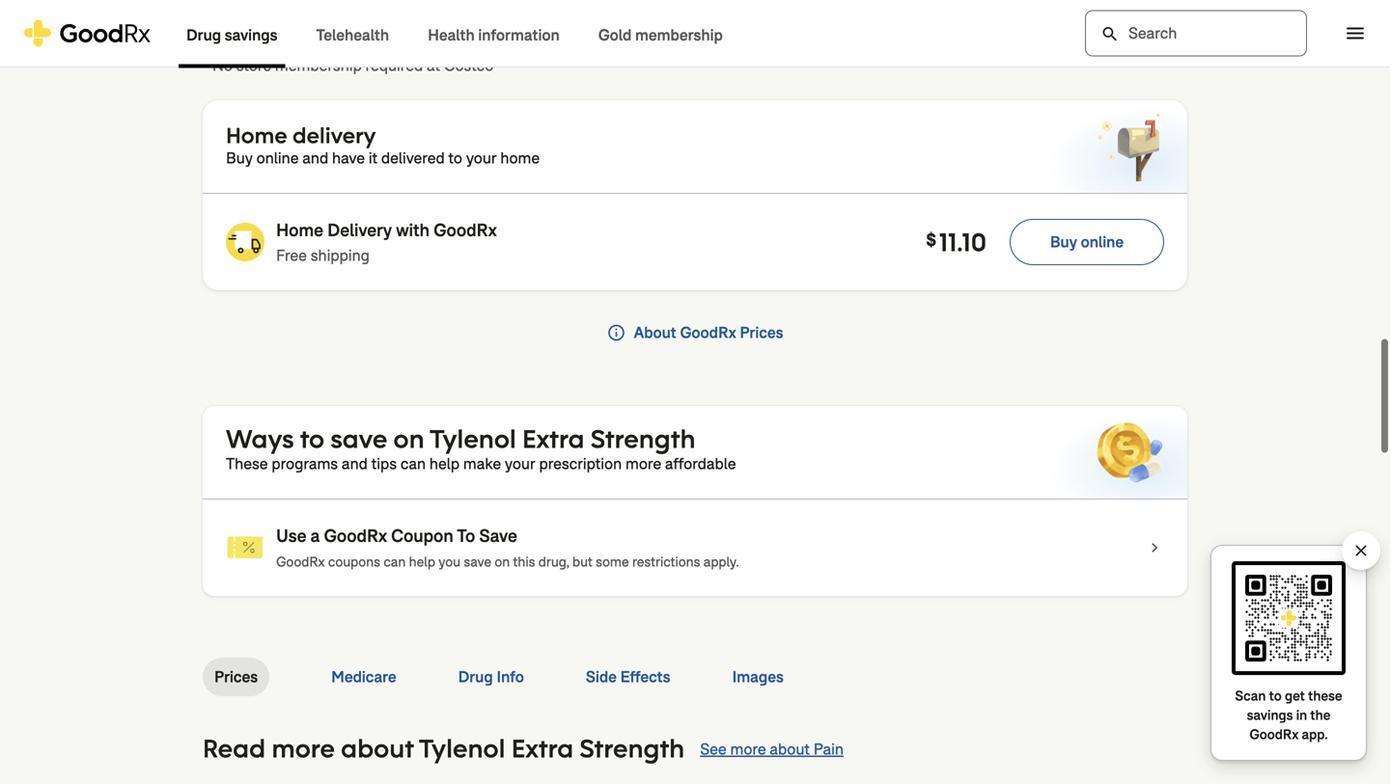 Task type: vqa. For each thing, say whether or not it's contained in the screenshot.
the verification code, digit 1 number field
no



Task type: locate. For each thing, give the bounding box(es) containing it.
gold coin image
[[1095, 418, 1164, 488]]

1 vertical spatial savings
[[1247, 707, 1293, 725]]

0 vertical spatial to
[[448, 148, 462, 168]]

help
[[430, 454, 460, 475], [409, 554, 435, 572]]

0 vertical spatial online
[[256, 148, 299, 168]]

membership down telehealth
[[275, 56, 362, 76]]

0 horizontal spatial about
[[341, 733, 414, 766]]

required
[[366, 56, 423, 76]]

see more about pain link
[[700, 739, 844, 762]]

home
[[500, 148, 540, 168]]

1 vertical spatial prices
[[214, 668, 258, 688]]

savings
[[225, 25, 278, 45], [1247, 707, 1293, 725]]

side effects link
[[586, 658, 670, 697]]

clear button
[[1352, 542, 1371, 561]]

extra down info
[[511, 733, 574, 766]]

membership
[[635, 25, 723, 45], [275, 56, 362, 76]]

logo of home delivery with goodrx image
[[226, 223, 265, 262]]

on inside use a goodrx coupon to save goodrx coupons can help you save on this drug, but some restrictions apply.
[[495, 554, 510, 572]]

strength
[[591, 423, 696, 456], [580, 733, 685, 766]]

savings up store
[[225, 25, 278, 45]]

2 horizontal spatial more
[[730, 740, 766, 760]]

goodrx up coupons
[[324, 525, 387, 548]]

your inside home delivery buy online and have it delivered to your home
[[466, 148, 497, 168]]

1 vertical spatial online
[[1081, 232, 1124, 252]]

these
[[226, 454, 268, 475]]

prices
[[740, 323, 783, 343], [214, 668, 258, 688]]

list of home delivery prices region
[[203, 100, 1188, 291]]

ways to save on tylenol extra strength region
[[203, 406, 1188, 597]]

home down store
[[226, 121, 287, 149]]

1 horizontal spatial save
[[464, 554, 491, 572]]

information
[[478, 25, 560, 45]]

0 horizontal spatial your
[[466, 148, 497, 168]]

at
[[427, 56, 440, 76]]

mailbox image
[[1095, 112, 1164, 182]]

medicare link
[[331, 658, 396, 697]]

to for scan
[[1269, 688, 1282, 706]]

more inside the ways to save on tylenol extra strength these programs and tips can help make your prescription more affordable
[[626, 454, 661, 475]]

online
[[256, 148, 299, 168], [1081, 232, 1124, 252]]

about down medicare
[[341, 733, 414, 766]]

extra
[[522, 423, 585, 456], [511, 733, 574, 766]]

help left the make
[[430, 454, 460, 475]]

2 horizontal spatial to
[[1269, 688, 1282, 706]]

and left the 'tips'
[[342, 454, 368, 475]]

1 vertical spatial help
[[409, 554, 435, 572]]

0 vertical spatial home
[[226, 121, 287, 149]]

about for pain
[[770, 740, 810, 760]]

drug for drug info
[[458, 668, 493, 688]]

1 horizontal spatial savings
[[1247, 707, 1293, 725]]

0 horizontal spatial prices
[[214, 668, 258, 688]]

can right the 'tips'
[[401, 454, 426, 475]]

and left have
[[302, 148, 328, 168]]

can
[[401, 454, 426, 475], [384, 554, 406, 572]]

tylenol inside the ways to save on tylenol extra strength these programs and tips can help make your prescription more affordable
[[430, 423, 516, 456]]

buy inside home delivery buy online and have it delivered to your home
[[226, 148, 253, 168]]

home inside home delivery buy online and have it delivered to your home
[[226, 121, 287, 149]]

to
[[448, 148, 462, 168], [300, 423, 325, 456], [1269, 688, 1282, 706]]

you
[[439, 554, 461, 572]]

1 vertical spatial save
[[464, 554, 491, 572]]

0 vertical spatial on
[[393, 423, 425, 456]]

your inside the ways to save on tylenol extra strength these programs and tips can help make your prescription more affordable
[[505, 454, 535, 475]]

1 vertical spatial to
[[300, 423, 325, 456]]

search search field
[[1085, 10, 1307, 56]]

to inside scan to get these savings in the goodrx app.
[[1269, 688, 1282, 706]]

read
[[203, 733, 266, 766]]

this
[[513, 554, 535, 572]]

affordable
[[665, 454, 736, 475]]

more right read
[[272, 733, 335, 766]]

and
[[302, 148, 328, 168], [342, 454, 368, 475]]

0 vertical spatial help
[[430, 454, 460, 475]]

costco
[[444, 56, 494, 76]]

health
[[428, 25, 475, 45]]

more left affordable
[[626, 454, 661, 475]]

0 vertical spatial save
[[331, 423, 387, 456]]

effects
[[620, 668, 670, 688]]

drug left info
[[458, 668, 493, 688]]

side
[[586, 668, 617, 688]]

0 vertical spatial buy
[[226, 148, 253, 168]]

home inside home delivery with goodrx free shipping
[[276, 219, 323, 242]]

gold membership
[[598, 25, 723, 45]]

on left this
[[495, 554, 510, 572]]

0 horizontal spatial and
[[302, 148, 328, 168]]

0 vertical spatial prices
[[740, 323, 783, 343]]

search
[[1101, 25, 1120, 44]]

savings down the scan
[[1247, 707, 1293, 725]]

your
[[466, 148, 497, 168], [505, 454, 535, 475]]

0 vertical spatial drug
[[186, 25, 221, 45]]

1 horizontal spatial on
[[495, 554, 510, 572]]

0 vertical spatial can
[[401, 454, 426, 475]]

to right delivered
[[448, 148, 462, 168]]

1 horizontal spatial and
[[342, 454, 368, 475]]

to left get
[[1269, 688, 1282, 706]]

coupon
[[391, 525, 453, 548]]

drug
[[186, 25, 221, 45], [458, 668, 493, 688]]

goodrx right "about"
[[680, 323, 736, 343]]

your right the make
[[505, 454, 535, 475]]

0 horizontal spatial membership
[[275, 56, 362, 76]]

drug inside "link"
[[458, 668, 493, 688]]

home delivery with goodrx free shipping
[[276, 219, 497, 266]]

home
[[226, 121, 287, 149], [276, 219, 323, 242]]

1 horizontal spatial to
[[448, 148, 462, 168]]

menu button
[[1334, 12, 1377, 55]]

1 horizontal spatial drug
[[458, 668, 493, 688]]

0 horizontal spatial drug
[[186, 25, 221, 45]]

0 vertical spatial strength
[[591, 423, 696, 456]]

0 horizontal spatial savings
[[225, 25, 278, 45]]

tylenol right the 'tips'
[[430, 423, 516, 456]]

on left the make
[[393, 423, 425, 456]]

get
[[1285, 688, 1305, 706]]

can down 'coupon' on the bottom left of the page
[[384, 554, 406, 572]]

images link
[[732, 658, 784, 697]]

help inside the ways to save on tylenol extra strength these programs and tips can help make your prescription more affordable
[[430, 454, 460, 475]]

more right see on the bottom of page
[[730, 740, 766, 760]]

strength inside the ways to save on tylenol extra strength these programs and tips can help make your prescription more affordable
[[591, 423, 696, 456]]

more
[[626, 454, 661, 475], [272, 733, 335, 766], [730, 740, 766, 760]]

1 horizontal spatial online
[[1081, 232, 1124, 252]]

info
[[607, 323, 626, 343]]

to inside the ways to save on tylenol extra strength these programs and tips can help make your prescription more affordable
[[300, 423, 325, 456]]

drug for drug savings
[[186, 25, 221, 45]]

1 horizontal spatial more
[[626, 454, 661, 475]]

1 horizontal spatial your
[[505, 454, 535, 475]]

1 vertical spatial drug
[[458, 668, 493, 688]]

1 vertical spatial can
[[384, 554, 406, 572]]

save inside the ways to save on tylenol extra strength these programs and tips can help make your prescription more affordable
[[331, 423, 387, 456]]

medicare
[[331, 668, 396, 688]]

membership right the gold
[[635, 25, 723, 45]]

drug savings
[[186, 25, 278, 45]]

delivered
[[381, 148, 445, 168]]

dialog
[[0, 0, 1390, 785]]

$
[[926, 229, 938, 252]]

scan to get these savings in the goodrx app.
[[1235, 688, 1343, 744]]

2 vertical spatial to
[[1269, 688, 1282, 706]]

goodrx
[[434, 219, 497, 242], [680, 323, 736, 343], [324, 525, 387, 548], [276, 554, 325, 572], [1250, 727, 1299, 744]]

about
[[341, 733, 414, 766], [770, 740, 810, 760]]

about left pain
[[770, 740, 810, 760]]

tylenol down drug info "link"
[[419, 733, 505, 766]]

0 horizontal spatial more
[[272, 733, 335, 766]]

0 vertical spatial extra
[[522, 423, 585, 456]]

goodrx down in
[[1250, 727, 1299, 744]]

to right ways at the bottom left
[[300, 423, 325, 456]]

drug savings link
[[167, 0, 297, 68]]

1 horizontal spatial about
[[770, 740, 810, 760]]

1 vertical spatial your
[[505, 454, 535, 475]]

help down 'coupon' on the bottom left of the page
[[409, 554, 435, 572]]

1 vertical spatial home
[[276, 219, 323, 242]]

store
[[236, 56, 271, 76]]

0 vertical spatial savings
[[225, 25, 278, 45]]

savings inside scan to get these savings in the goodrx app.
[[1247, 707, 1293, 725]]

goodrx down the use
[[276, 554, 325, 572]]

0 vertical spatial your
[[466, 148, 497, 168]]

1 horizontal spatial membership
[[635, 25, 723, 45]]

apply.
[[704, 554, 739, 572]]

drug,
[[539, 554, 569, 572]]

your left home
[[466, 148, 497, 168]]

goodrx right with
[[434, 219, 497, 242]]

help inside use a goodrx coupon to save goodrx coupons can help you save on this drug, but some restrictions apply.
[[409, 554, 435, 572]]

1 vertical spatial on
[[495, 554, 510, 572]]

icon of savings tip image
[[226, 529, 265, 568]]

0 horizontal spatial online
[[256, 148, 299, 168]]

info
[[497, 668, 524, 688]]

0 horizontal spatial to
[[300, 423, 325, 456]]

0 horizontal spatial on
[[393, 423, 425, 456]]

delivery
[[327, 219, 392, 242]]

1 vertical spatial and
[[342, 454, 368, 475]]

free
[[276, 246, 307, 266]]

drug up *
[[186, 25, 221, 45]]

save
[[331, 423, 387, 456], [464, 554, 491, 572]]

gold membership link
[[579, 0, 742, 68]]

0 vertical spatial and
[[302, 148, 328, 168]]

extra right the make
[[522, 423, 585, 456]]

0 vertical spatial tylenol
[[430, 423, 516, 456]]

1 vertical spatial buy
[[1050, 232, 1077, 252]]

home up free
[[276, 219, 323, 242]]

0 horizontal spatial save
[[331, 423, 387, 456]]

1 horizontal spatial buy
[[1050, 232, 1077, 252]]

0 horizontal spatial buy
[[226, 148, 253, 168]]



Task type: describe. For each thing, give the bounding box(es) containing it.
can inside use a goodrx coupon to save goodrx coupons can help you save on this drug, but some restrictions apply.
[[384, 554, 406, 572]]

$ 11.10
[[926, 226, 987, 259]]

save inside use a goodrx coupon to save goodrx coupons can help you save on this drug, but some restrictions apply.
[[464, 554, 491, 572]]

more for see more about pain
[[730, 740, 766, 760]]

prescription
[[539, 454, 622, 475]]

*
[[203, 56, 209, 76]]

app.
[[1302, 727, 1328, 744]]

1 horizontal spatial prices
[[740, 323, 783, 343]]

goodrx yellow cross logo image
[[23, 20, 152, 47]]

these
[[1308, 688, 1343, 706]]

drug info link
[[458, 658, 524, 697]]

about for tylenol
[[341, 733, 414, 766]]

buy online
[[1050, 232, 1124, 252]]

side effects
[[586, 668, 670, 688]]

Search text field
[[1085, 10, 1307, 56]]

scan
[[1235, 688, 1266, 706]]

ways
[[226, 423, 294, 456]]

1 vertical spatial membership
[[275, 56, 362, 76]]

1 vertical spatial strength
[[580, 733, 685, 766]]

and inside the ways to save on tylenol extra strength these programs and tips can help make your prescription more affordable
[[342, 454, 368, 475]]

home delivery buy online and have it delivered to your home
[[226, 121, 540, 168]]

menu
[[1344, 22, 1367, 45]]

use
[[276, 525, 306, 548]]

health information link
[[408, 0, 579, 68]]

more for read more about tylenol extra strength
[[272, 733, 335, 766]]

about
[[634, 323, 677, 343]]

11.10
[[939, 226, 987, 259]]

shipping
[[311, 246, 370, 266]]

no
[[212, 56, 233, 76]]

tips
[[371, 454, 397, 475]]

see
[[700, 740, 727, 760]]

online inside home delivery buy online and have it delivered to your home
[[256, 148, 299, 168]]

but
[[573, 554, 593, 572]]

have
[[332, 148, 365, 168]]

in
[[1296, 707, 1307, 725]]

health information
[[428, 25, 560, 45]]

1 vertical spatial tylenol
[[419, 733, 505, 766]]

clear
[[1352, 542, 1371, 561]]

restrictions
[[632, 554, 700, 572]]

to inside home delivery buy online and have it delivered to your home
[[448, 148, 462, 168]]

drug info
[[458, 668, 524, 688]]

it
[[369, 148, 378, 168]]

gold
[[598, 25, 632, 45]]

goodrx inside home delivery with goodrx free shipping
[[434, 219, 497, 242]]

on inside the ways to save on tylenol extra strength these programs and tips can help make your prescription more affordable
[[393, 423, 425, 456]]

1 vertical spatial extra
[[511, 733, 574, 766]]

goodrx inside scan to get these savings in the goodrx app.
[[1250, 727, 1299, 744]]

images
[[732, 668, 784, 688]]

to for ways
[[300, 423, 325, 456]]

home for home delivery with goodrx
[[276, 219, 323, 242]]

some
[[596, 554, 629, 572]]

read more about tylenol extra strength
[[203, 733, 685, 766]]

can inside the ways to save on tylenol extra strength these programs and tips can help make your prescription more affordable
[[401, 454, 426, 475]]

with
[[396, 219, 430, 242]]

a
[[310, 525, 320, 548]]

use a goodrx coupon to save goodrx coupons can help you save on this drug, but some restrictions apply.
[[276, 525, 739, 572]]

to
[[457, 525, 475, 548]]

extra inside the ways to save on tylenol extra strength these programs and tips can help make your prescription more affordable
[[522, 423, 585, 456]]

pain
[[814, 740, 844, 760]]

coupons
[[328, 554, 380, 572]]

make
[[463, 454, 501, 475]]

chevron_right
[[1145, 539, 1164, 558]]

programs
[[272, 454, 338, 475]]

telehealth link
[[297, 0, 408, 68]]

ways to save on tylenol extra strength these programs and tips can help make your prescription more affordable
[[226, 423, 736, 475]]

and inside home delivery buy online and have it delivered to your home
[[302, 148, 328, 168]]

* no store membership required at costco
[[203, 56, 494, 76]]

the
[[1311, 707, 1331, 725]]

save
[[479, 525, 517, 548]]

home for home delivery
[[226, 121, 287, 149]]

telehealth
[[316, 25, 389, 45]]

delivery
[[292, 121, 376, 149]]

see more about pain
[[700, 740, 844, 760]]

0 vertical spatial membership
[[635, 25, 723, 45]]

prices link
[[203, 658, 270, 697]]

info about goodrx prices
[[607, 323, 783, 343]]



